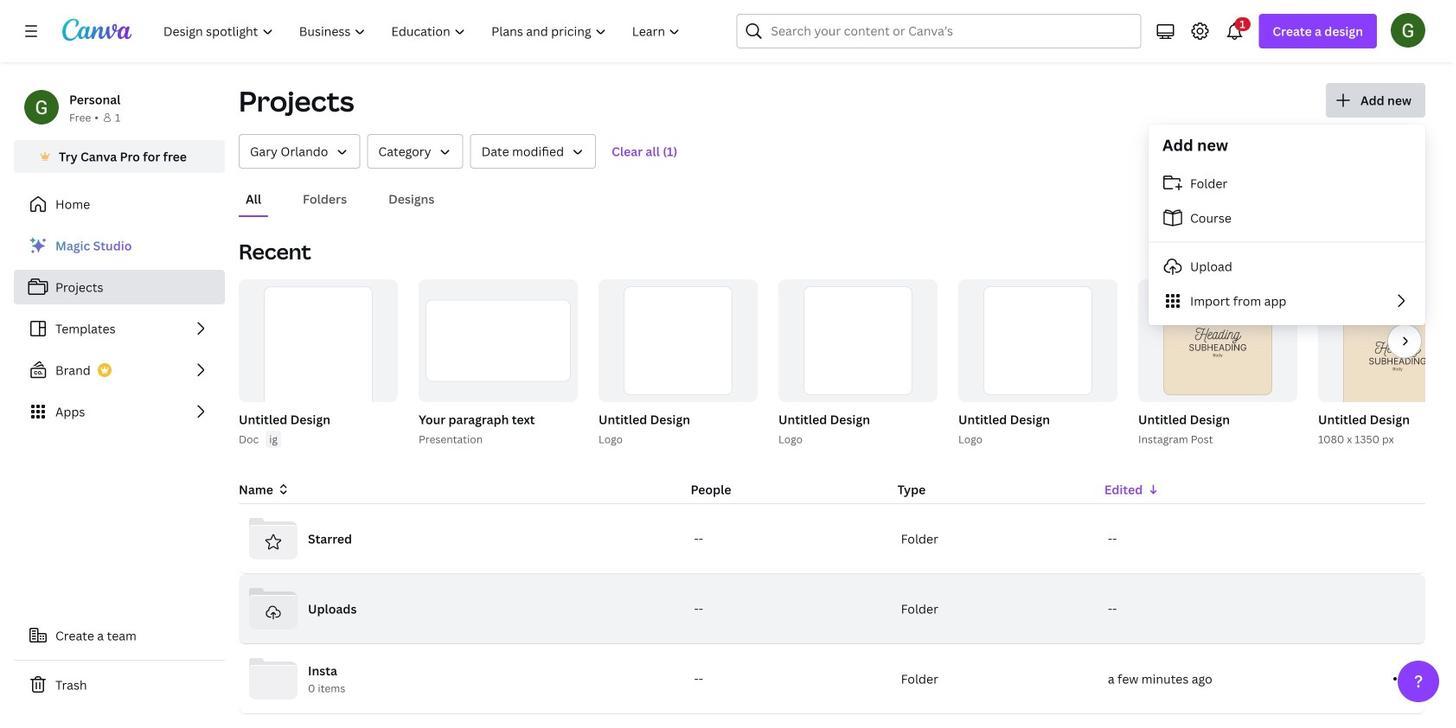 Task type: vqa. For each thing, say whether or not it's contained in the screenshot.
feature within button
no



Task type: describe. For each thing, give the bounding box(es) containing it.
8 group from the left
[[779, 279, 938, 402]]

6 group from the left
[[599, 279, 758, 402]]

10 group from the left
[[1135, 279, 1298, 448]]

1 group from the left
[[235, 279, 398, 448]]

3 group from the left
[[415, 279, 578, 448]]

Owner button
[[239, 134, 360, 169]]

9 group from the left
[[955, 279, 1118, 448]]

11 group from the left
[[1315, 279, 1453, 448]]

2 group from the left
[[239, 279, 398, 441]]

4 group from the left
[[419, 279, 578, 402]]



Task type: locate. For each thing, give the bounding box(es) containing it.
Date modified button
[[470, 134, 596, 169]]

group
[[235, 279, 398, 448], [239, 279, 398, 441], [415, 279, 578, 448], [419, 279, 578, 402], [595, 279, 758, 448], [599, 279, 758, 402], [775, 279, 938, 448], [779, 279, 938, 402], [955, 279, 1118, 448], [1135, 279, 1298, 448], [1315, 279, 1453, 448]]

7 group from the left
[[775, 279, 938, 448]]

gary orlando image
[[1391, 13, 1426, 47]]

list
[[14, 228, 225, 429]]

menu
[[1149, 166, 1426, 318]]

Category button
[[367, 134, 463, 169]]

None search field
[[737, 14, 1141, 48]]

Search search field
[[771, 15, 1107, 48]]

5 group from the left
[[595, 279, 758, 448]]

top level navigation element
[[152, 14, 695, 48]]



